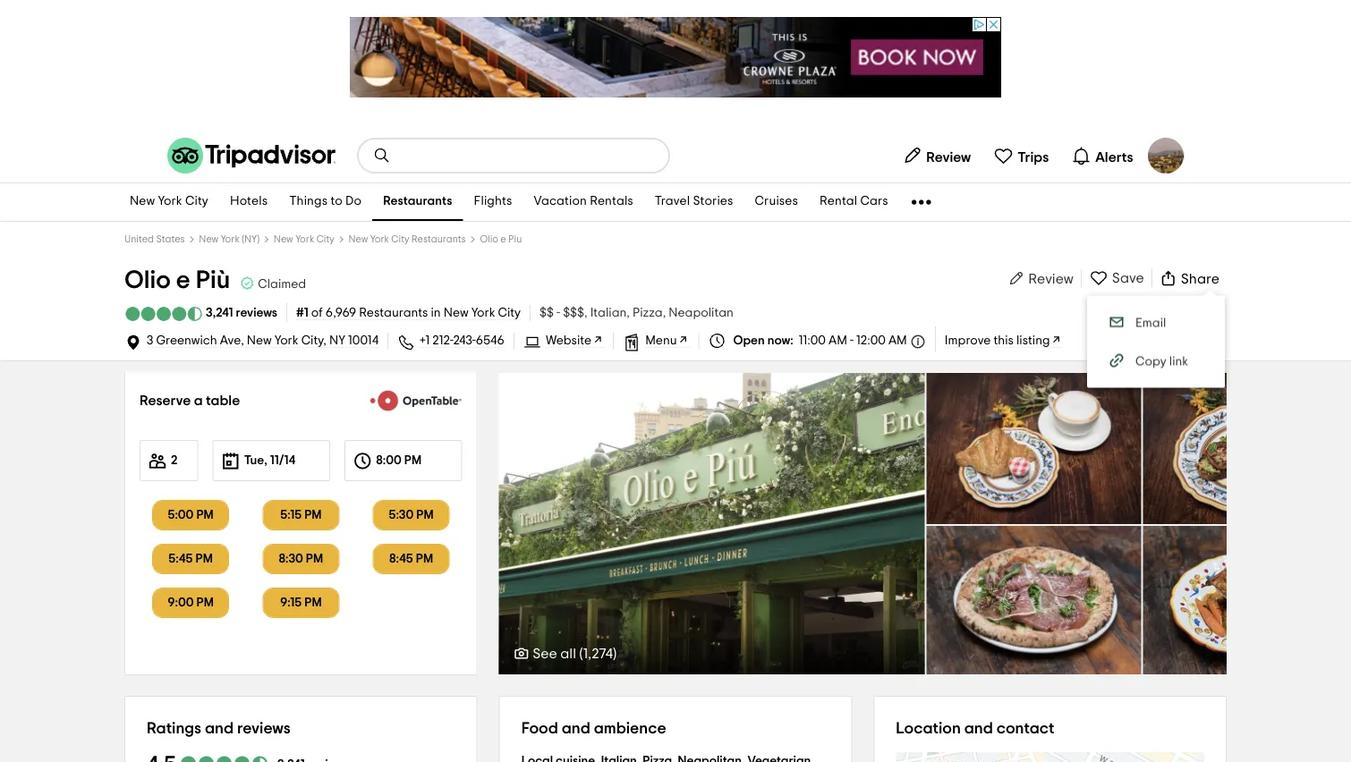 Task type: locate. For each thing, give the bounding box(es) containing it.
tripadvisor image
[[167, 138, 336, 174]]

1 vertical spatial new york city
[[274, 235, 335, 244]]

e for piu
[[501, 235, 506, 244]]

new york city link down things
[[274, 235, 335, 244]]

0 vertical spatial reviews
[[236, 307, 278, 320]]

1 vertical spatial olio
[[124, 268, 171, 293]]

0 vertical spatial -
[[557, 307, 561, 320]]

pm right 8:45
[[416, 553, 433, 566]]

1 vertical spatial new york city link
[[274, 235, 335, 244]]

and right "ratings"
[[205, 721, 234, 737]]

(ny)
[[242, 235, 260, 244]]

restaurants down restaurants link
[[412, 235, 466, 244]]

new york city restaurants link
[[349, 235, 466, 244]]

new
[[130, 196, 155, 208], [199, 235, 219, 244], [274, 235, 293, 244], [349, 235, 368, 244], [444, 307, 469, 320], [247, 335, 272, 347]]

- left 12:00
[[850, 335, 854, 347]]

of
[[311, 307, 323, 320]]

am right 12:00
[[889, 335, 908, 347]]

restaurants
[[383, 196, 453, 208], [412, 235, 466, 244], [359, 307, 428, 320]]

1 8:30 pm button from the left
[[253, 544, 350, 575]]

pm for 5:15 pm
[[304, 509, 322, 522]]

0 vertical spatial new york city link
[[119, 184, 219, 221]]

tue,
[[244, 455, 267, 467]]

review link
[[895, 138, 979, 174], [1007, 270, 1074, 288]]

olio e più
[[124, 268, 230, 293]]

and for location
[[965, 721, 994, 737]]

+1 212-243-6546 link
[[420, 335, 505, 347]]

olio left piu
[[480, 235, 499, 244]]

states
[[156, 235, 185, 244]]

e left piu
[[501, 235, 506, 244]]

1 horizontal spatial new york city link
[[274, 235, 335, 244]]

e left più on the left
[[176, 268, 190, 293]]

york
[[158, 196, 182, 208], [221, 235, 240, 244], [296, 235, 314, 244], [370, 235, 389, 244], [471, 307, 496, 320], [275, 335, 299, 347]]

8:00 pm
[[376, 455, 422, 467]]

e
[[501, 235, 506, 244], [176, 268, 190, 293]]

5:15 pm
[[280, 509, 322, 522]]

1 and from the left
[[205, 721, 234, 737]]

olio up 4.5 of 5 bubbles image
[[124, 268, 171, 293]]

5:30 pm button
[[363, 500, 460, 531], [373, 500, 450, 531]]

10014
[[348, 335, 379, 347]]

see all (1,274)
[[533, 647, 617, 661]]

pm right 5:30
[[417, 509, 434, 522]]

1 horizontal spatial e
[[501, 235, 506, 244]]

olio for olio e più
[[124, 268, 171, 293]]

0 horizontal spatial am
[[829, 335, 848, 347]]

3
[[147, 335, 153, 347]]

2 vertical spatial restaurants
[[359, 307, 428, 320]]

search image
[[373, 147, 391, 165]]

pm right the 5:45
[[196, 553, 213, 566]]

3 greenwich ave, new york city, ny 10014 link
[[147, 335, 379, 348]]

0 vertical spatial new york city
[[130, 196, 209, 208]]

new right in
[[444, 307, 469, 320]]

hotels link
[[219, 184, 279, 221]]

restaurants up 10014
[[359, 307, 428, 320]]

alerts link
[[1064, 138, 1141, 174]]

0 vertical spatial review
[[927, 150, 972, 164]]

243-
[[453, 335, 476, 347]]

2 5:30 pm button from the left
[[373, 500, 450, 531]]

0 horizontal spatial review
[[927, 150, 972, 164]]

york down things
[[296, 235, 314, 244]]

rental cars
[[820, 196, 889, 208]]

to
[[331, 196, 343, 208]]

0 horizontal spatial new york city
[[130, 196, 209, 208]]

pm right 9:15
[[305, 597, 322, 610]]

8:30
[[279, 553, 303, 566]]

1 9:15 pm button from the left
[[253, 588, 350, 619]]

do
[[346, 196, 362, 208]]

new york city
[[130, 196, 209, 208], [274, 235, 335, 244]]

united states link
[[124, 235, 185, 244]]

9:00 pm button
[[142, 588, 239, 619], [152, 588, 229, 619]]

and right the food
[[562, 721, 591, 737]]

review
[[927, 150, 972, 164], [1029, 272, 1074, 286]]

see
[[533, 647, 557, 661]]

1 horizontal spatial olio
[[480, 235, 499, 244]]

2 5:15 pm button from the left
[[263, 500, 340, 531]]

2
[[171, 455, 178, 467]]

1 vertical spatial review
[[1029, 272, 1074, 286]]

$$ - $$$ link
[[540, 307, 591, 320]]

restaurants up new york city restaurants
[[383, 196, 453, 208]]

and left contact on the bottom right of the page
[[965, 721, 994, 737]]

new york city down things
[[274, 235, 335, 244]]

ambience
[[594, 721, 667, 737]]

1 horizontal spatial and
[[562, 721, 591, 737]]

2 and from the left
[[562, 721, 591, 737]]

hotels
[[230, 196, 268, 208]]

new york city link
[[119, 184, 219, 221], [274, 235, 335, 244]]

new down do
[[349, 235, 368, 244]]

pm right 5:00
[[196, 509, 214, 522]]

1 horizontal spatial am
[[889, 335, 908, 347]]

review link up listing at top right
[[1007, 270, 1074, 288]]

olio e piu
[[480, 235, 522, 244]]

pm
[[404, 455, 422, 467], [196, 509, 214, 522], [304, 509, 322, 522], [417, 509, 434, 522], [196, 553, 213, 566], [306, 553, 323, 566], [416, 553, 433, 566], [197, 597, 214, 610], [305, 597, 322, 610]]

0 horizontal spatial e
[[176, 268, 190, 293]]

1 8:45 pm button from the left
[[363, 544, 460, 575]]

0 vertical spatial olio
[[480, 235, 499, 244]]

1 vertical spatial e
[[176, 268, 190, 293]]

pm right 8:30
[[306, 553, 323, 566]]

1 vertical spatial restaurants
[[412, 235, 466, 244]]

stories
[[693, 196, 734, 208]]

am right '11:00'
[[829, 335, 848, 347]]

2 5:00 pm button from the left
[[152, 500, 229, 531]]

york down restaurants link
[[370, 235, 389, 244]]

11/14
[[270, 455, 296, 467]]

2 am from the left
[[889, 335, 908, 347]]

3 and from the left
[[965, 721, 994, 737]]

new york city restaurants
[[349, 235, 466, 244]]

pm for 5:45 pm
[[196, 553, 213, 566]]

1 vertical spatial review link
[[1007, 270, 1074, 288]]

0 horizontal spatial new york city link
[[119, 184, 219, 221]]

olio
[[480, 235, 499, 244], [124, 268, 171, 293]]

city
[[185, 196, 209, 208], [317, 235, 335, 244], [392, 235, 409, 244], [498, 307, 521, 320]]

table
[[206, 394, 240, 408]]

am
[[829, 335, 848, 347], [889, 335, 908, 347]]

city up new york (ny)
[[185, 196, 209, 208]]

city,
[[301, 335, 327, 347]]

più
[[196, 268, 230, 293]]

9:15 pm button
[[253, 588, 350, 619], [263, 588, 340, 619]]

5:15 pm button
[[253, 500, 350, 531], [263, 500, 340, 531]]

0 vertical spatial restaurants
[[383, 196, 453, 208]]

0 vertical spatial e
[[501, 235, 506, 244]]

0 horizontal spatial review link
[[895, 138, 979, 174]]

vacation rentals link
[[523, 184, 644, 221]]

new right (ny)
[[274, 235, 293, 244]]

ny
[[329, 335, 346, 347]]

reviews
[[236, 307, 278, 320], [237, 721, 291, 737]]

improve this listing link
[[945, 335, 1063, 347]]

pizza link
[[633, 307, 669, 320]]

1 vertical spatial reviews
[[237, 721, 291, 737]]

-
[[557, 307, 561, 320], [850, 335, 854, 347]]

- right '$$'
[[557, 307, 561, 320]]

pm for 9:00 pm
[[197, 597, 214, 610]]

0 horizontal spatial olio
[[124, 268, 171, 293]]

new york city up states on the top left
[[130, 196, 209, 208]]

review up listing at top right
[[1029, 272, 1074, 286]]

pm right 8:00
[[404, 455, 422, 467]]

2 8:45 pm button from the left
[[373, 544, 450, 575]]

pm right 5:15
[[304, 509, 322, 522]]

pm right the 9:00
[[197, 597, 214, 610]]

0 horizontal spatial and
[[205, 721, 234, 737]]

neapolitan
[[669, 307, 734, 320]]

2 horizontal spatial and
[[965, 721, 994, 737]]

and
[[205, 721, 234, 737], [562, 721, 591, 737], [965, 721, 994, 737]]

1 horizontal spatial -
[[850, 335, 854, 347]]

5:45 pm button
[[142, 544, 239, 575], [152, 544, 229, 575]]

trips
[[1018, 150, 1049, 164]]

8:30 pm
[[279, 553, 323, 566]]

review link left trips 'link'
[[895, 138, 979, 174]]

trips link
[[986, 138, 1057, 174]]

cruises link
[[744, 184, 809, 221]]

york left city,
[[275, 335, 299, 347]]

1 horizontal spatial review link
[[1007, 270, 1074, 288]]

website
[[546, 335, 592, 347]]

4.5 of 5 bubbles image
[[124, 307, 203, 321]]

contact
[[997, 721, 1055, 737]]

None search field
[[359, 140, 669, 172]]

new york city link up states on the top left
[[119, 184, 219, 221]]

2 8:30 pm button from the left
[[263, 544, 340, 575]]

review left trips 'link'
[[927, 150, 972, 164]]

food and ambience
[[522, 721, 667, 737]]

2 5:45 pm button from the left
[[152, 544, 229, 575]]

5:15
[[280, 509, 302, 522]]

1 horizontal spatial review
[[1029, 272, 1074, 286]]

restaurants link
[[373, 184, 463, 221]]



Task type: vqa. For each thing, say whether or not it's contained in the screenshot.
the top MAIL
no



Task type: describe. For each thing, give the bounding box(es) containing it.
8:00
[[376, 455, 402, 467]]

things to do link
[[279, 184, 373, 221]]

copy link
[[1136, 356, 1189, 368]]

5:45 pm
[[169, 553, 213, 566]]

3,241 reviews
[[206, 307, 278, 320]]

review for the top review link
[[927, 150, 972, 164]]

things to do
[[289, 196, 362, 208]]

and for food
[[562, 721, 591, 737]]

ave,
[[220, 335, 244, 347]]

pm for 8:45 pm
[[416, 553, 433, 566]]

+1
[[420, 335, 430, 347]]

link
[[1170, 356, 1189, 368]]

212-
[[433, 335, 453, 347]]

a
[[194, 394, 203, 408]]

:
[[791, 335, 794, 347]]

restaurants for city
[[412, 235, 466, 244]]

ratings
[[147, 721, 202, 737]]

5:30 pm
[[389, 509, 434, 522]]

rentals
[[590, 196, 634, 208]]

pizza
[[633, 307, 663, 320]]

improve this listing
[[945, 335, 1051, 347]]

neapolitan link
[[669, 307, 734, 320]]

cars
[[861, 196, 889, 208]]

city down things to do link
[[317, 235, 335, 244]]

advertisement region
[[350, 17, 1002, 98]]

2 9:15 pm button from the left
[[263, 588, 340, 619]]

york left (ny)
[[221, 235, 240, 244]]

0 horizontal spatial -
[[557, 307, 561, 320]]

1 5:30 pm button from the left
[[363, 500, 460, 531]]

9:15
[[280, 597, 302, 610]]

open
[[734, 335, 765, 347]]

open now : 11:00 am - 12:00 am
[[731, 335, 908, 347]]

#1 of 6,969 restaurants in new york city
[[296, 307, 521, 320]]

new up united on the left top of the page
[[130, 196, 155, 208]]

pm for 9:15 pm
[[305, 597, 322, 610]]

restaurants for 6,969
[[359, 307, 428, 320]]

travel stories link
[[644, 184, 744, 221]]

in
[[431, 307, 441, 320]]

italian link
[[591, 307, 633, 320]]

city up 6546
[[498, 307, 521, 320]]

1 5:45 pm button from the left
[[142, 544, 239, 575]]

new right ave,
[[247, 335, 272, 347]]

flights
[[474, 196, 513, 208]]

reserve a table
[[140, 394, 240, 408]]

vacation
[[534, 196, 587, 208]]

1 vertical spatial -
[[850, 335, 854, 347]]

+1 212-243-6546
[[420, 335, 505, 347]]

flights link
[[463, 184, 523, 221]]

rental
[[820, 196, 858, 208]]

improve
[[945, 335, 991, 347]]

new york (ny)
[[199, 235, 260, 244]]

9:00
[[168, 597, 194, 610]]

pm for 5:00 pm
[[196, 509, 214, 522]]

$$
[[540, 307, 554, 320]]

city down restaurants link
[[392, 235, 409, 244]]

email
[[1136, 317, 1167, 329]]

3 greenwich ave, new york city, ny 10014
[[147, 335, 379, 347]]

travel
[[655, 196, 690, 208]]

profile picture image
[[1149, 138, 1184, 174]]

8:45 pm
[[389, 553, 433, 566]]

menu
[[646, 335, 677, 347]]

5:30
[[389, 509, 414, 522]]

1 5:15 pm button from the left
[[253, 500, 350, 531]]

travel stories
[[655, 196, 734, 208]]

1 9:00 pm button from the left
[[142, 588, 239, 619]]

and for ratings
[[205, 721, 234, 737]]

location
[[896, 721, 961, 737]]

york up states on the top left
[[158, 196, 182, 208]]

now
[[768, 335, 791, 347]]

1 horizontal spatial new york city
[[274, 235, 335, 244]]

claimed
[[258, 278, 306, 291]]

1 5:00 pm button from the left
[[142, 500, 239, 531]]

new york (ny) link
[[199, 235, 260, 244]]

12:00
[[857, 335, 886, 347]]

rental cars link
[[809, 184, 900, 221]]

location and contact
[[896, 721, 1055, 737]]

greenwich
[[156, 335, 217, 347]]

1 am from the left
[[829, 335, 848, 347]]

share
[[1182, 272, 1220, 286]]

pm for 8:00 pm
[[404, 455, 422, 467]]

5:45
[[169, 553, 193, 566]]

$$$
[[563, 307, 585, 320]]

website link
[[546, 335, 604, 348]]

things
[[289, 196, 328, 208]]

vacation rentals
[[534, 196, 634, 208]]

review for the bottom review link
[[1029, 272, 1074, 286]]

6546
[[476, 335, 505, 347]]

listing
[[1017, 335, 1051, 347]]

reserve
[[140, 394, 191, 408]]

#1
[[296, 307, 309, 320]]

0 vertical spatial review link
[[895, 138, 979, 174]]

11:00
[[799, 335, 826, 347]]

8:45
[[389, 553, 413, 566]]

e for più
[[176, 268, 190, 293]]

all
[[561, 647, 577, 661]]

pm for 5:30 pm
[[417, 509, 434, 522]]

5:00 pm
[[168, 509, 214, 522]]

olio for olio e piu
[[480, 235, 499, 244]]

york up 6546
[[471, 307, 496, 320]]

9:15 pm
[[280, 597, 322, 610]]

9:00 pm
[[168, 597, 214, 610]]

pm for 8:30 pm
[[306, 553, 323, 566]]

food
[[522, 721, 558, 737]]

cruises
[[755, 196, 799, 208]]

united
[[124, 235, 154, 244]]

2 9:00 pm button from the left
[[152, 588, 229, 619]]

new right states on the top left
[[199, 235, 219, 244]]

alerts
[[1096, 150, 1134, 164]]

piu
[[509, 235, 522, 244]]



